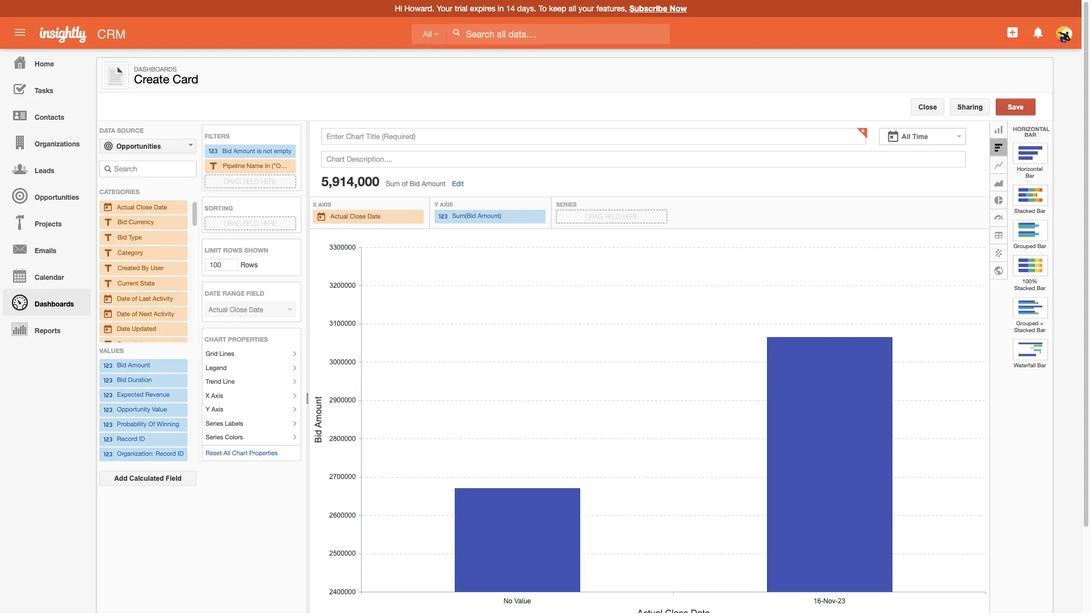 Task type: vqa. For each thing, say whether or not it's contained in the screenshot.
Close inside button
yes



Task type: locate. For each thing, give the bounding box(es) containing it.
chart down colors
[[232, 449, 248, 457]]

drag field here down name on the left top
[[224, 177, 277, 185]]

date of last activity
[[117, 295, 173, 302]]

y axis inside the rows group
[[206, 406, 223, 413]]

close for categories
[[136, 203, 152, 210]]

grouped down stacked bar
[[1014, 243, 1037, 249]]

bid for bid amount is not empty
[[222, 147, 232, 154]]

lines
[[220, 350, 234, 358]]

0 vertical spatial horizontal
[[1014, 125, 1050, 132]]

actual close date inside the 5,914,000 group
[[331, 213, 381, 220]]

100% stacked bar
[[1015, 278, 1046, 291]]

x axis inside the rows group
[[206, 392, 223, 399]]

limit
[[205, 247, 222, 254]]

all right reset
[[224, 449, 231, 457]]

0 horizontal spatial amount
[[128, 362, 150, 369]]

bid duration link
[[103, 375, 184, 387]]

close for x axis
[[350, 213, 366, 220]]

0 vertical spatial stacked
[[1015, 208, 1036, 214]]

0 vertical spatial of
[[402, 180, 408, 188]]

close inside the 5,914,000 group
[[350, 213, 366, 220]]

close
[[919, 103, 938, 111], [136, 203, 152, 210], [350, 213, 366, 220]]

calculated
[[129, 475, 164, 483]]

bid amount is not empty link
[[208, 146, 293, 157]]

x inside the 5,914,000 group
[[313, 201, 317, 208]]

record down record id link
[[156, 450, 176, 458]]

y axis up sum(bid
[[435, 201, 455, 208]]

data
[[99, 127, 115, 134]]

date of next activity
[[117, 310, 174, 317]]

reports link
[[3, 316, 91, 343]]

rows down "shown"
[[239, 261, 258, 269]]

0 horizontal spatial x
[[206, 392, 210, 399]]

of for next
[[132, 310, 137, 317]]

record down the probability
[[117, 436, 137, 443]]

1 horizontal spatial opportunities link
[[99, 139, 197, 154]]

0 horizontal spatial close
[[136, 203, 152, 210]]

grid lines
[[206, 350, 234, 358]]

leads
[[35, 166, 54, 174]]

currency
[[129, 218, 154, 226]]

by
[[142, 264, 149, 271]]

source
[[117, 127, 144, 134]]

y down sum of bid amount
[[435, 201, 439, 208]]

x axis inside the 5,914,000 group
[[313, 201, 331, 208]]

1 vertical spatial horizontal bar
[[1018, 166, 1043, 179]]

type
[[129, 234, 142, 241]]

add
[[114, 475, 128, 483]]

2 stacked from the top
[[1015, 285, 1036, 291]]

date down 5,914,000
[[368, 213, 381, 220]]

subscribe now link
[[630, 4, 687, 13]]

1 horizontal spatial y axis
[[435, 201, 455, 208]]

0 horizontal spatial id
[[139, 436, 145, 443]]

all inside the 5,914,000 group
[[902, 133, 911, 140]]

0 vertical spatial record
[[117, 436, 137, 443]]

field for add calculated field
[[166, 475, 182, 483]]

date updated
[[117, 325, 156, 332]]

1 vertical spatial amount
[[422, 180, 446, 188]]

series inside series drag field here
[[557, 201, 577, 208]]

range
[[223, 290, 245, 297]]

navigation containing home
[[0, 49, 91, 343]]

dashboards inside 'link'
[[35, 300, 74, 308]]

1 vertical spatial record
[[156, 450, 176, 458]]

x inside the rows group
[[206, 392, 210, 399]]

100%
[[1023, 278, 1038, 285]]

3 stacked from the top
[[1015, 327, 1036, 333]]

horizontal bar up stacked bar
[[1018, 166, 1043, 179]]

home
[[35, 60, 54, 68]]

2 horizontal spatial close
[[919, 103, 938, 111]]

0 horizontal spatial dashboards
[[35, 300, 74, 308]]

bar
[[1025, 131, 1037, 138], [1026, 172, 1035, 179], [1037, 208, 1046, 214], [1038, 243, 1047, 249], [1037, 285, 1046, 291], [1037, 327, 1046, 333], [1038, 362, 1047, 369]]

in
[[265, 162, 270, 170]]

1 horizontal spatial all
[[423, 30, 432, 39]]

amount inside bid amount is not empty link
[[233, 147, 255, 154]]

1 horizontal spatial id
[[178, 450, 184, 458]]

1 vertical spatial all
[[902, 133, 911, 140]]

amount left is
[[233, 147, 255, 154]]

close up currency
[[136, 203, 152, 210]]

actual down 5,914,000
[[331, 213, 348, 220]]

0 vertical spatial opportunities link
[[99, 139, 197, 154]]

0 horizontal spatial y axis
[[206, 406, 223, 413]]

navigation
[[0, 49, 91, 343]]

1 vertical spatial grouped
[[1017, 320, 1039, 327]]

horizontal bar down 'save' button
[[1014, 125, 1050, 138]]

x axis down trend
[[206, 392, 223, 399]]

grouped
[[1014, 243, 1037, 249], [1017, 320, 1039, 327]]

Search all data.... text field
[[446, 24, 670, 44]]

0 horizontal spatial opportunities link
[[3, 182, 91, 209]]

field for date range field
[[247, 290, 265, 297]]

1 vertical spatial opportunities link
[[3, 182, 91, 209]]

2 vertical spatial close
[[350, 213, 366, 220]]

sum(bid amount)
[[452, 212, 502, 220]]

date inside the 5,914,000 group
[[368, 213, 381, 220]]

series
[[557, 201, 577, 208], [206, 420, 223, 427], [206, 434, 223, 441]]

y
[[435, 201, 439, 208], [206, 406, 210, 413]]

rows up the # number field
[[223, 247, 243, 254]]

0 vertical spatial x
[[313, 201, 317, 208]]

2 horizontal spatial all
[[902, 133, 911, 140]]

amount inside the 5,914,000 group
[[422, 180, 446, 188]]

close button
[[912, 99, 945, 116]]

1 horizontal spatial actual close date link
[[316, 211, 421, 223]]

waterfall
[[1014, 362, 1036, 369]]

bar down 100%
[[1037, 285, 1046, 291]]

field
[[243, 177, 259, 185], [605, 213, 621, 220], [243, 220, 259, 227], [247, 290, 265, 297], [166, 475, 182, 483]]

0 vertical spatial chart
[[205, 336, 226, 343]]

stacked up grouped bar
[[1015, 208, 1036, 214]]

x axis down 5,914,000
[[313, 201, 331, 208]]

opportunities inside the rows group
[[116, 142, 161, 150]]

0 vertical spatial opportunities
[[116, 142, 161, 150]]

date of last activity link
[[103, 293, 184, 305]]

amount inside bid amount link
[[128, 362, 150, 369]]

field inside series drag field here
[[605, 213, 621, 220]]

opportunities link up the search text field
[[99, 139, 197, 154]]

calendar link
[[3, 262, 91, 289]]

organization:
[[117, 450, 154, 458]]

opportunities link down leads
[[3, 182, 91, 209]]

actual inside the rows group
[[117, 203, 135, 210]]

bid amount is not empty
[[222, 147, 292, 154]]

y axis up series labels
[[206, 406, 223, 413]]

x down trend
[[206, 392, 210, 399]]

1 vertical spatial x
[[206, 392, 210, 399]]

stacked
[[1015, 208, 1036, 214], [1015, 285, 1036, 291], [1015, 327, 1036, 333]]

record
[[117, 436, 137, 443], [156, 450, 176, 458]]

of right sum at the left top of the page
[[402, 180, 408, 188]]

keep
[[549, 4, 567, 13]]

1 vertical spatial rows
[[239, 261, 258, 269]]

0 horizontal spatial all
[[224, 449, 231, 457]]

id down the probability of winning link
[[139, 436, 145, 443]]

1 vertical spatial close
[[136, 203, 152, 210]]

opportunities down source
[[116, 142, 161, 150]]

actual close date up currency
[[117, 203, 167, 210]]

trend line
[[206, 378, 235, 385]]

actual down the categories at the left top
[[117, 203, 135, 210]]

# number field
[[205, 259, 239, 271]]

all down howard.
[[423, 30, 432, 39]]

date up date updated
[[117, 310, 130, 317]]

actual inside the 5,914,000 group
[[331, 213, 348, 220]]

all inside the rows group
[[224, 449, 231, 457]]

0 vertical spatial activity
[[153, 295, 173, 302]]

search image
[[104, 165, 112, 173]]

1 vertical spatial activity
[[154, 310, 174, 317]]

activity right last
[[153, 295, 173, 302]]

0 horizontal spatial actual close date link
[[103, 201, 184, 213]]

y up series labels
[[206, 406, 210, 413]]

dashboards inside dashboards create card
[[134, 65, 177, 73]]

0 vertical spatial properties
[[228, 336, 268, 343]]

hi
[[395, 4, 402, 13]]

features,
[[597, 4, 628, 13]]

Search text field
[[99, 160, 197, 178]]

opportunities inside 'navigation'
[[35, 193, 79, 201]]

bar down +
[[1037, 327, 1046, 333]]

stacked up waterfall
[[1015, 327, 1036, 333]]

in
[[498, 4, 504, 13]]

sharing link
[[951, 99, 991, 116]]

here
[[261, 177, 277, 185], [623, 213, 639, 220], [261, 220, 277, 227]]

bid up pipeline
[[222, 147, 232, 154]]

1 vertical spatial series
[[206, 420, 223, 427]]

0 vertical spatial y axis
[[435, 201, 455, 208]]

drag field here up "shown"
[[224, 220, 277, 227]]

0 vertical spatial grouped
[[1014, 243, 1037, 249]]

1 vertical spatial of
[[132, 295, 137, 302]]

1 horizontal spatial x
[[313, 201, 317, 208]]

0 vertical spatial id
[[139, 436, 145, 443]]

axis up series labels
[[212, 406, 223, 413]]

opportunity value
[[117, 406, 167, 414]]

amount left edit
[[422, 180, 446, 188]]

1 drag field here from the top
[[224, 177, 277, 185]]

white image
[[453, 28, 461, 36]]

bid left type
[[118, 234, 127, 241]]

bid inside "link"
[[117, 377, 126, 384]]

0 vertical spatial drag field here
[[224, 177, 277, 185]]

drag inside series drag field here
[[586, 213, 603, 220]]

category
[[118, 249, 143, 256]]

close down 5,914,000
[[350, 213, 366, 220]]

horizontal up stacked bar
[[1018, 166, 1043, 172]]

0 vertical spatial close
[[919, 103, 938, 111]]

1 vertical spatial stacked
[[1015, 285, 1036, 291]]

all for all
[[423, 30, 432, 39]]

activity right next
[[154, 310, 174, 317]]

stacked inside grouped + stacked bar
[[1015, 327, 1036, 333]]

0 vertical spatial dashboards
[[134, 65, 177, 73]]

0 horizontal spatial actual close date
[[117, 203, 167, 210]]

add calculated field link
[[99, 471, 197, 487]]

0 horizontal spatial y
[[206, 406, 210, 413]]

axis down trend line
[[211, 392, 223, 399]]

1 horizontal spatial y
[[435, 201, 439, 208]]

2 vertical spatial all
[[224, 449, 231, 457]]

of left next
[[132, 310, 137, 317]]

chart up grid
[[205, 336, 226, 343]]

0 vertical spatial y
[[435, 201, 439, 208]]

field for series drag field here
[[605, 213, 621, 220]]

horizontal down 'save' button
[[1014, 125, 1050, 132]]

date down current
[[117, 295, 130, 302]]

bid right sum at the left top of the page
[[410, 180, 420, 188]]

bar inside grouped + stacked bar
[[1037, 327, 1046, 333]]

date up bid currency link
[[154, 203, 167, 210]]

opportunities
[[116, 142, 161, 150], [35, 193, 79, 201]]

2 vertical spatial series
[[206, 434, 223, 441]]

0 vertical spatial all
[[423, 30, 432, 39]]

actual close date link up currency
[[103, 201, 184, 213]]

1 vertical spatial x axis
[[206, 392, 223, 399]]

0 horizontal spatial opportunities
[[35, 193, 79, 201]]

id down winning
[[178, 450, 184, 458]]

1 vertical spatial drag field here
[[224, 220, 277, 227]]

x down pipeline")
[[313, 201, 317, 208]]

1 vertical spatial actual close date
[[331, 213, 381, 220]]

opportunity value link
[[103, 405, 184, 416]]

all left "time" on the top right
[[902, 133, 911, 140]]

current state link
[[103, 278, 184, 290]]

bar up stacked bar
[[1026, 172, 1035, 179]]

2 vertical spatial of
[[132, 310, 137, 317]]

contacts
[[35, 113, 64, 121]]

chart
[[205, 336, 226, 343], [232, 449, 248, 457]]

grouped for grouped bar
[[1014, 243, 1037, 249]]

1 vertical spatial y
[[206, 406, 210, 413]]

close inside close button
[[919, 103, 938, 111]]

grouped inside grouped + stacked bar
[[1017, 320, 1039, 327]]

date up description
[[117, 325, 130, 332]]

bid
[[222, 147, 232, 154], [410, 180, 420, 188], [118, 218, 127, 226], [118, 234, 127, 241], [117, 362, 126, 369], [117, 377, 126, 384]]

all for all time
[[902, 133, 911, 140]]

0 vertical spatial actual
[[117, 203, 135, 210]]

1 vertical spatial actual
[[331, 213, 348, 220]]

1 horizontal spatial chart
[[232, 449, 248, 457]]

2 horizontal spatial amount
[[422, 180, 446, 188]]

bid amount link
[[103, 360, 184, 372]]

0 vertical spatial series
[[557, 201, 577, 208]]

duration
[[128, 377, 152, 384]]

sum of bid amount
[[386, 180, 446, 188]]

actual close date inside the rows group
[[117, 203, 167, 210]]

0 horizontal spatial record
[[117, 436, 137, 443]]

axis down 5,914,000
[[318, 201, 331, 208]]

bid up expected
[[117, 377, 126, 384]]

dashboards right card image
[[134, 65, 177, 73]]

opportunities up projects link
[[35, 193, 79, 201]]

actual close date link down 5,914,000
[[316, 211, 421, 223]]

stacked down 100%
[[1015, 285, 1036, 291]]

1 vertical spatial opportunities
[[35, 193, 79, 201]]

1 horizontal spatial actual
[[331, 213, 348, 220]]

1 horizontal spatial close
[[350, 213, 366, 220]]

tasks link
[[3, 76, 91, 102]]

0 horizontal spatial actual
[[117, 203, 135, 210]]

0 vertical spatial amount
[[233, 147, 255, 154]]

1 vertical spatial id
[[178, 450, 184, 458]]

all time
[[902, 133, 929, 140]]

actual close date link for x axis
[[316, 211, 421, 223]]

days.
[[517, 4, 537, 13]]

waterfall bar
[[1014, 362, 1047, 369]]

date left range
[[205, 290, 221, 297]]

reset all chart properties link
[[206, 449, 278, 457]]

of left last
[[132, 295, 137, 302]]

shown
[[244, 247, 268, 254]]

calendar
[[35, 273, 64, 281]]

sharing
[[958, 103, 983, 111]]

bid up bid type
[[118, 218, 127, 226]]

grouped left +
[[1017, 320, 1039, 327]]

filters
[[205, 132, 230, 140]]

1 vertical spatial y axis
[[206, 406, 223, 413]]

0 horizontal spatial x axis
[[206, 392, 223, 399]]

actual close date down 5,914,000
[[331, 213, 381, 220]]

2 vertical spatial stacked
[[1015, 327, 1036, 333]]

amount up 'duration'
[[128, 362, 150, 369]]

1 horizontal spatial amount
[[233, 147, 255, 154]]

1 horizontal spatial dashboards
[[134, 65, 177, 73]]

1 horizontal spatial x axis
[[313, 201, 331, 208]]

empty
[[274, 147, 292, 154]]

0 vertical spatial x axis
[[313, 201, 331, 208]]

sum(bid
[[452, 212, 476, 220]]

dashboards up reports link
[[35, 300, 74, 308]]

0 vertical spatial actual close date
[[117, 203, 167, 210]]

1 vertical spatial dashboards
[[35, 300, 74, 308]]

dashboards create card
[[134, 65, 199, 86]]

updated
[[132, 325, 156, 332]]

0 vertical spatial rows
[[223, 247, 243, 254]]

date for date of next activity
[[117, 310, 130, 317]]

+
[[1041, 320, 1044, 327]]

edit link
[[452, 180, 464, 188]]

bid down values
[[117, 362, 126, 369]]

close up all time link
[[919, 103, 938, 111]]

card image
[[104, 64, 127, 87]]

1 horizontal spatial actual close date
[[331, 213, 381, 220]]

1 horizontal spatial opportunities
[[116, 142, 161, 150]]

series colors
[[206, 434, 243, 441]]

here inside series drag field here
[[623, 213, 639, 220]]

y axis
[[435, 201, 455, 208], [206, 406, 223, 413]]

emails link
[[3, 236, 91, 262]]

probability of winning link
[[103, 420, 184, 431]]

date for date of last activity
[[117, 295, 130, 302]]

2 vertical spatial amount
[[128, 362, 150, 369]]

of inside the 5,914,000 group
[[402, 180, 408, 188]]

close inside the rows group
[[136, 203, 152, 210]]



Task type: describe. For each thing, give the bounding box(es) containing it.
bid for bid currency
[[118, 218, 127, 226]]

1 horizontal spatial record
[[156, 450, 176, 458]]

sum(bid amount) link
[[438, 211, 542, 222]]

organization: record id
[[117, 450, 184, 458]]

bid amount
[[117, 362, 150, 369]]

all
[[569, 4, 577, 13]]

1 vertical spatial horizontal
[[1018, 166, 1043, 172]]

pipeline name in ("opportunity pipeline") link
[[208, 160, 338, 172]]

2 drag field here from the top
[[224, 220, 277, 227]]

leads link
[[3, 156, 91, 182]]

limit rows shown
[[205, 247, 268, 254]]

bid inside the 5,914,000 group
[[410, 180, 420, 188]]

bar inside 100% stacked bar
[[1037, 285, 1046, 291]]

grouped bar
[[1014, 243, 1047, 249]]

reset
[[206, 449, 222, 457]]

y axis inside the 5,914,000 group
[[435, 201, 455, 208]]

0 vertical spatial horizontal bar
[[1014, 125, 1050, 138]]

stacked inside 100% stacked bar
[[1015, 285, 1036, 291]]

grouped for grouped + stacked bar
[[1017, 320, 1039, 327]]

expected revenue link
[[103, 390, 184, 401]]

1 stacked from the top
[[1015, 208, 1036, 214]]

your
[[437, 4, 453, 13]]

line
[[223, 378, 235, 385]]

description link
[[103, 338, 184, 350]]

state
[[140, 279, 155, 287]]

created by user
[[118, 264, 164, 271]]

value
[[152, 406, 167, 414]]

bar down 'save' button
[[1025, 131, 1037, 138]]

series labels
[[206, 420, 243, 427]]

series for labels
[[206, 420, 223, 427]]

amount for bid amount
[[128, 362, 150, 369]]

1 vertical spatial properties
[[249, 449, 278, 457]]

actual for x axis
[[331, 213, 348, 220]]

pipeline")
[[311, 162, 338, 170]]

expires
[[470, 4, 496, 13]]

record id
[[117, 436, 145, 443]]

winning
[[157, 421, 179, 428]]

date updated link
[[103, 323, 184, 335]]

y inside the 5,914,000 group
[[435, 201, 439, 208]]

current state
[[118, 279, 155, 287]]

bid currency
[[118, 218, 154, 226]]

activity for date of last activity
[[153, 295, 173, 302]]

is
[[257, 147, 262, 154]]

dashboards link
[[3, 289, 91, 316]]

save button
[[997, 99, 1036, 116]]

expected revenue
[[117, 391, 170, 399]]

14
[[506, 4, 515, 13]]

date range field
[[205, 290, 265, 297]]

expected
[[117, 391, 144, 399]]

actual close date for categories
[[117, 203, 167, 210]]

bid for bid duration
[[117, 377, 126, 384]]

bar up grouped bar
[[1037, 208, 1046, 214]]

("opportunity
[[272, 162, 309, 170]]

bid for bid amount
[[117, 362, 126, 369]]

opportunity
[[117, 406, 150, 414]]

all link
[[412, 24, 446, 45]]

howard.
[[405, 4, 435, 13]]

5,914,000
[[322, 174, 380, 189]]

0 horizontal spatial chart
[[205, 336, 226, 343]]

record id link
[[103, 434, 184, 446]]

1 vertical spatial chart
[[232, 449, 248, 457]]

of
[[148, 421, 155, 428]]

user
[[151, 264, 164, 271]]

Chart Description.... text field
[[322, 151, 966, 168]]

hi howard. your trial expires in 14 days. to keep all your features, subscribe now
[[395, 4, 687, 13]]

trial
[[455, 4, 468, 13]]

card
[[173, 72, 199, 86]]

legend
[[206, 364, 227, 372]]

home link
[[3, 49, 91, 76]]

bid currency link
[[103, 217, 184, 228]]

amount for bid amount is not empty
[[233, 147, 255, 154]]

activity for date of next activity
[[154, 310, 174, 317]]

of for last
[[132, 295, 137, 302]]

id inside organization: record id link
[[178, 450, 184, 458]]

grouped + stacked bar
[[1015, 320, 1046, 333]]

bar right waterfall
[[1038, 362, 1047, 369]]

grid
[[206, 350, 218, 358]]

probability of winning
[[117, 421, 179, 428]]

organizations
[[35, 140, 80, 148]]

date for date updated
[[117, 325, 130, 332]]

dashboards for dashboards
[[35, 300, 74, 308]]

bar up 100%
[[1038, 243, 1047, 249]]

actual for categories
[[117, 203, 135, 210]]

crm
[[97, 27, 126, 41]]

bid type
[[118, 234, 142, 241]]

5,914,000 group
[[310, 119, 1058, 614]]

emails
[[35, 247, 56, 255]]

your
[[579, 4, 595, 13]]

date for date range field
[[205, 290, 221, 297]]

actual close date for x axis
[[331, 213, 381, 220]]

rows group
[[97, 121, 338, 614]]

axis up sum(bid
[[440, 201, 453, 208]]

sorting
[[205, 204, 233, 212]]

subscribe
[[630, 4, 668, 13]]

notifications image
[[1032, 26, 1046, 39]]

dashboards for dashboards create card
[[134, 65, 177, 73]]

actual close date link for categories
[[103, 201, 184, 213]]

organization: record id link
[[103, 449, 184, 460]]

save
[[1008, 103, 1024, 111]]

category link
[[103, 247, 184, 259]]

bid for bid type
[[118, 234, 127, 241]]

pipeline
[[223, 162, 245, 170]]

projects link
[[3, 209, 91, 236]]

contacts link
[[3, 102, 91, 129]]

not
[[263, 147, 272, 154]]

colors
[[225, 434, 243, 441]]

name
[[247, 162, 263, 170]]

projects
[[35, 220, 62, 228]]

of for bid
[[402, 180, 408, 188]]

time
[[913, 133, 929, 140]]

chart properties
[[205, 336, 268, 343]]

add calculated field
[[114, 475, 182, 483]]

reports
[[35, 327, 61, 335]]

Enter Chart Title (Required) text field
[[322, 128, 866, 145]]

reset all chart properties
[[206, 449, 278, 457]]

series for drag
[[557, 201, 577, 208]]

series for colors
[[206, 434, 223, 441]]

organizations link
[[3, 129, 91, 156]]

probability
[[117, 421, 147, 428]]

id inside record id link
[[139, 436, 145, 443]]

y inside the rows group
[[206, 406, 210, 413]]

edit
[[452, 180, 464, 188]]



